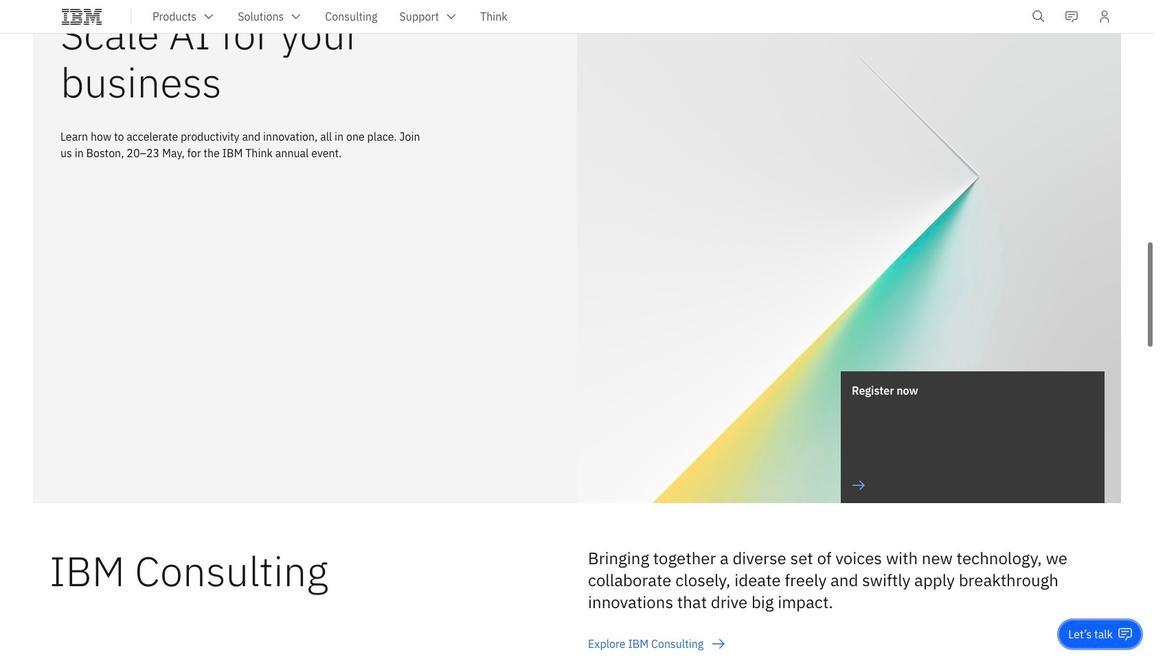 Task type: describe. For each thing, give the bounding box(es) containing it.
let's talk element
[[1069, 627, 1113, 643]]



